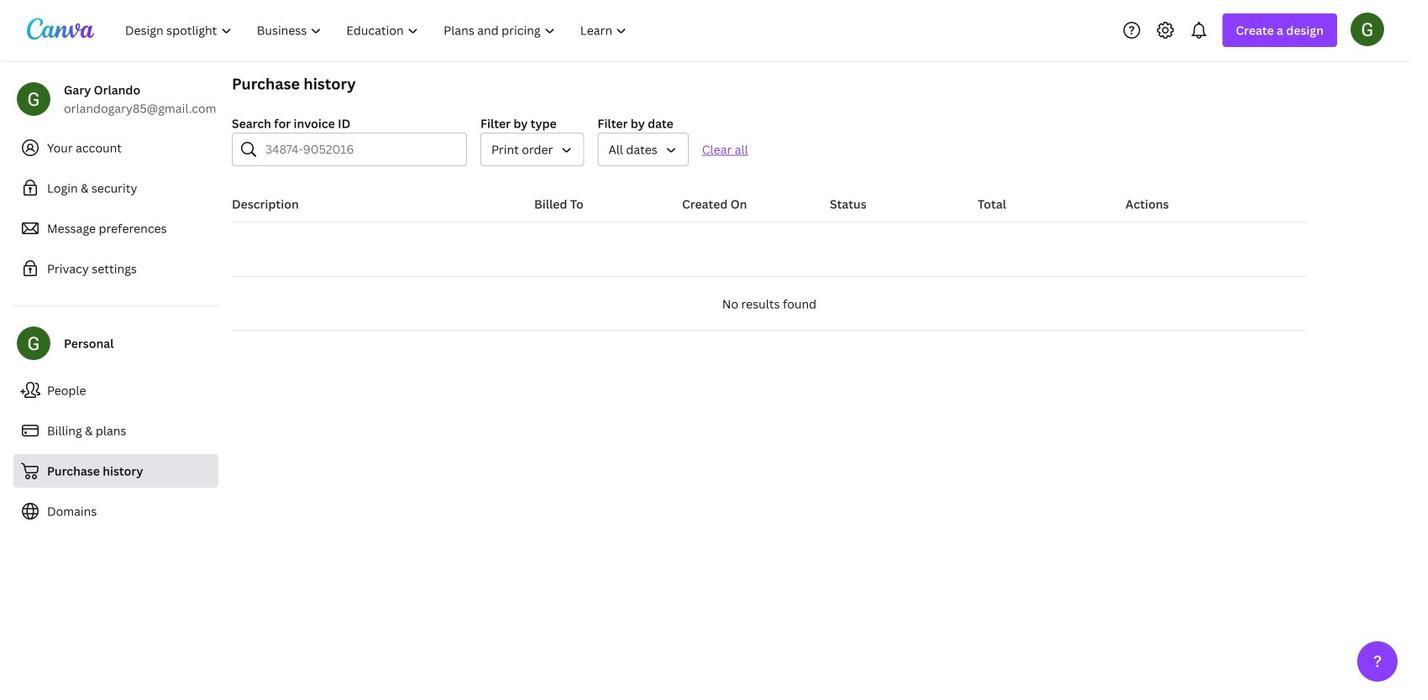 Task type: vqa. For each thing, say whether or not it's contained in the screenshot.
Right now, Canva for Campus is accessed by staff, and student team rollout is managed at the institution level.
no



Task type: describe. For each thing, give the bounding box(es) containing it.
top level navigation element
[[114, 13, 641, 47]]

gary orlando image
[[1351, 12, 1385, 46]]



Task type: locate. For each thing, give the bounding box(es) containing it.
None button
[[481, 133, 584, 166], [598, 133, 689, 166], [481, 133, 584, 166], [598, 133, 689, 166]]

34874-9052016 text field
[[266, 134, 456, 166]]



